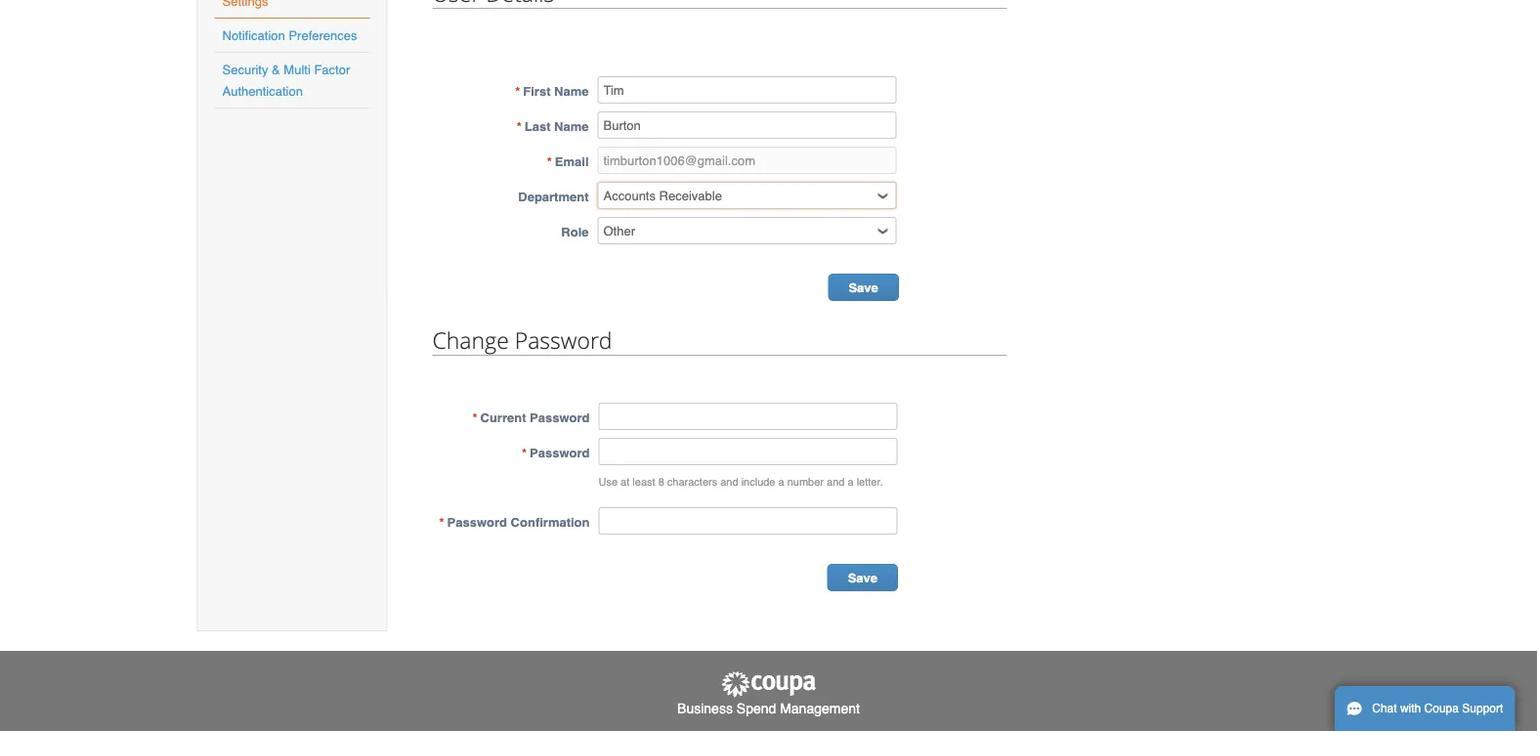 Task type: describe. For each thing, give the bounding box(es) containing it.
* password confirmation
[[439, 515, 590, 529]]

include
[[742, 476, 776, 488]]

&
[[272, 62, 280, 77]]

preferences
[[289, 28, 357, 43]]

notification preferences
[[222, 28, 357, 43]]

characters
[[667, 476, 718, 488]]

chat with coupa support
[[1373, 702, 1504, 716]]

business
[[677, 700, 733, 716]]

role
[[561, 224, 589, 239]]

at
[[621, 476, 630, 488]]

factor
[[314, 62, 350, 77]]

letter.
[[857, 476, 883, 488]]

* for * password
[[522, 445, 527, 460]]

* for * email
[[547, 154, 552, 169]]

coupa supplier portal image
[[720, 671, 818, 698]]

name for * first name
[[554, 84, 589, 98]]

email
[[555, 154, 589, 169]]

1 vertical spatial save
[[848, 571, 878, 586]]

0 vertical spatial save
[[849, 281, 879, 295]]

security & multi factor authentication
[[222, 62, 350, 98]]

notification
[[222, 28, 285, 43]]

use at least 8 characters and include a number and a letter.
[[599, 476, 883, 488]]

* last name
[[517, 119, 589, 133]]

number
[[788, 476, 824, 488]]

password up * password
[[530, 410, 590, 425]]

password for change password
[[515, 325, 612, 355]]

2 and from the left
[[827, 476, 845, 488]]

with
[[1401, 702, 1422, 716]]

last
[[525, 119, 551, 133]]

department
[[518, 189, 589, 204]]

* current password
[[473, 410, 590, 425]]

management
[[780, 700, 860, 716]]



Task type: vqa. For each thing, say whether or not it's contained in the screenshot.
The Chat on the right of the page
yes



Task type: locate. For each thing, give the bounding box(es) containing it.
password down * current password
[[530, 445, 590, 460]]

1 horizontal spatial a
[[848, 476, 854, 488]]

change password
[[433, 325, 612, 355]]

1 vertical spatial name
[[554, 119, 589, 133]]

change
[[433, 325, 509, 355]]

name for * last name
[[554, 119, 589, 133]]

password for * password confirmation
[[447, 515, 507, 529]]

2 name from the top
[[554, 119, 589, 133]]

* for * last name
[[517, 119, 522, 133]]

None password field
[[599, 403, 898, 430], [599, 438, 898, 465], [599, 507, 898, 535], [599, 403, 898, 430], [599, 438, 898, 465], [599, 507, 898, 535]]

* for * password confirmation
[[439, 515, 444, 529]]

use
[[599, 476, 618, 488]]

1 a from the left
[[779, 476, 785, 488]]

1 horizontal spatial and
[[827, 476, 845, 488]]

password for * password
[[530, 445, 590, 460]]

password
[[515, 325, 612, 355], [530, 410, 590, 425], [530, 445, 590, 460], [447, 515, 507, 529]]

name right last
[[554, 119, 589, 133]]

* password
[[522, 445, 590, 460]]

security & multi factor authentication link
[[222, 62, 350, 98]]

current
[[480, 410, 526, 425]]

* first name
[[515, 84, 589, 98]]

*
[[515, 84, 520, 98], [517, 119, 522, 133], [547, 154, 552, 169], [473, 410, 478, 425], [522, 445, 527, 460], [439, 515, 444, 529]]

0 horizontal spatial a
[[779, 476, 785, 488]]

0 horizontal spatial and
[[721, 476, 739, 488]]

password up * current password
[[515, 325, 612, 355]]

spend
[[737, 700, 776, 716]]

save
[[849, 281, 879, 295], [848, 571, 878, 586]]

* email
[[547, 154, 589, 169]]

first
[[523, 84, 551, 98]]

chat with coupa support button
[[1335, 686, 1515, 731]]

business spend management
[[677, 700, 860, 716]]

8
[[658, 476, 664, 488]]

a left letter.
[[848, 476, 854, 488]]

save button
[[828, 274, 899, 301], [828, 564, 898, 591]]

1 name from the top
[[554, 84, 589, 98]]

least
[[633, 476, 655, 488]]

authentication
[[222, 84, 303, 98]]

support
[[1463, 702, 1504, 716]]

1 vertical spatial save button
[[828, 564, 898, 591]]

confirmation
[[511, 515, 590, 529]]

a right "include"
[[779, 476, 785, 488]]

and right number
[[827, 476, 845, 488]]

password left the confirmation
[[447, 515, 507, 529]]

2 a from the left
[[848, 476, 854, 488]]

and
[[721, 476, 739, 488], [827, 476, 845, 488]]

coupa
[[1425, 702, 1459, 716]]

1 and from the left
[[721, 476, 739, 488]]

security
[[222, 62, 268, 77]]

chat
[[1373, 702, 1397, 716]]

notification preferences link
[[222, 28, 357, 43]]

0 vertical spatial name
[[554, 84, 589, 98]]

name right first
[[554, 84, 589, 98]]

0 vertical spatial save button
[[828, 274, 899, 301]]

and left "include"
[[721, 476, 739, 488]]

None text field
[[598, 76, 897, 104], [598, 111, 897, 139], [598, 147, 897, 174], [598, 76, 897, 104], [598, 111, 897, 139], [598, 147, 897, 174]]

a
[[779, 476, 785, 488], [848, 476, 854, 488]]

* for * current password
[[473, 410, 478, 425]]

multi
[[284, 62, 311, 77]]

* for * first name
[[515, 84, 520, 98]]

name
[[554, 84, 589, 98], [554, 119, 589, 133]]



